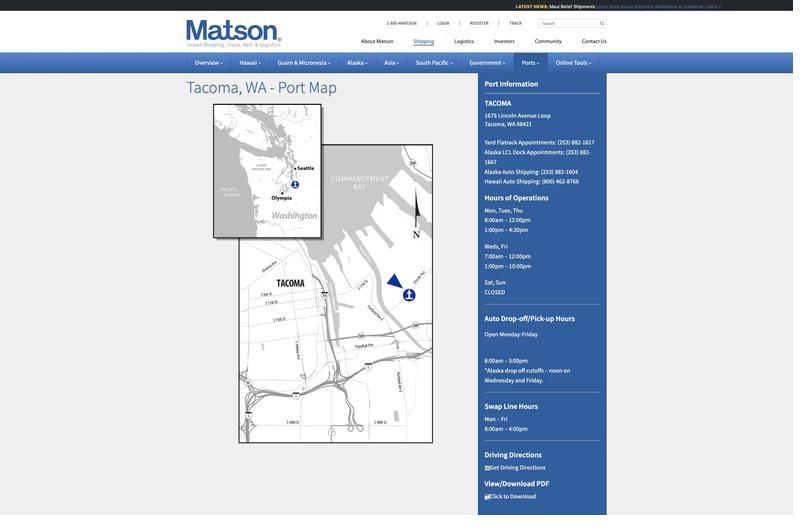 Task type: describe. For each thing, give the bounding box(es) containing it.
matson
[[377, 39, 394, 44]]

tacoma, wa - port map
[[187, 77, 337, 97]]

register
[[470, 20, 489, 26]]

3:00pm
[[509, 357, 528, 364]]

8:00am for mon,
[[485, 216, 504, 224]]

7:00am
[[485, 252, 504, 260]]

get
[[491, 463, 500, 471]]

micronesia
[[299, 59, 327, 66]]

register link
[[460, 20, 499, 26]]

view/download pdf
[[485, 479, 550, 488]]

assistance
[[651, 4, 673, 9]]

learn
[[593, 4, 604, 9]]

weds,
[[485, 242, 500, 250]]

0 vertical spatial directions
[[510, 450, 542, 460]]

4:30pm
[[509, 226, 529, 234]]

click to download link
[[485, 492, 537, 500]]

wa inside the 1675 lincoln avenue loop tacoma, wa 98421
[[508, 120, 516, 128]]

-
[[270, 77, 275, 97]]

or
[[675, 4, 679, 9]]

1 vertical spatial alaska
[[485, 148, 502, 156]]

asia link
[[385, 59, 399, 66]]

cutoffs
[[527, 366, 544, 374]]

view/download
[[485, 479, 535, 488]]

8:00am – 3:00pm *alaska drop off cutoffs – noon on wednesday and friday.
[[485, 357, 571, 384]]

0 vertical spatial (253)
[[558, 138, 571, 146]]

0 vertical spatial hours
[[485, 193, 504, 202]]

map
[[309, 77, 337, 97]]

1 vertical spatial (253)
[[566, 148, 579, 156]]

Search search field
[[539, 19, 607, 28]]

overview link
[[195, 59, 223, 66]]

news:
[[530, 4, 545, 9]]

port information
[[485, 79, 539, 88]]

contact us
[[583, 39, 607, 44]]

lcl
[[503, 148, 512, 156]]

community
[[535, 39, 562, 44]]

12:00pm inside weds, fri 7:00am – 12:00pm 1:00pm – 10:00pm
[[509, 252, 531, 260]]

logistics link
[[445, 36, 485, 50]]

about matson link
[[361, 36, 404, 50]]

on
[[564, 366, 571, 374]]

hawaii inside yard flatrack appointments: (253) 882-1617 alaska lcl dock appointments: (253) 882- 1667 alaska auto shipping: (253) 882-1604 hawaii auto shipping: (800) 462-8766
[[485, 177, 503, 185]]

10:00pm
[[509, 262, 532, 270]]

2 vertical spatial (253)
[[541, 168, 554, 175]]

>
[[715, 4, 717, 9]]

yard flatrack appointments: (253) 882-1617 alaska lcl dock appointments: (253) 882- 1667 alaska auto shipping: (253) 882-1604 hawaii auto shipping: (800) 462-8766
[[485, 138, 595, 185]]

mon – fri 8:00am – 4:00pm
[[485, 415, 528, 432]]

open
[[485, 330, 499, 338]]

1-
[[387, 20, 391, 26]]

1617
[[583, 138, 595, 146]]

asia
[[385, 59, 395, 66]]

98421
[[517, 120, 532, 128]]

2 vertical spatial alaska
[[485, 168, 502, 175]]

overview
[[195, 59, 219, 66]]

2 horizontal spatial hours
[[556, 314, 575, 323]]

guam
[[278, 59, 293, 66]]

top menu navigation
[[361, 36, 607, 50]]

information
[[500, 79, 539, 88]]

1-800-4matson
[[387, 20, 417, 26]]

– left noon
[[545, 366, 548, 374]]

south pacific link
[[416, 59, 453, 66]]

0 vertical spatial alaska
[[348, 59, 364, 66]]

0 horizontal spatial wa
[[246, 77, 267, 97]]

1 vertical spatial auto
[[504, 177, 516, 185]]

shipping
[[414, 39, 435, 44]]

thu
[[514, 206, 523, 214]]

track link
[[499, 20, 522, 26]]

shipments
[[570, 4, 591, 9]]

pacific
[[433, 59, 449, 66]]

– left 4:30pm
[[505, 226, 508, 234]]

2 vertical spatial 882-
[[555, 168, 566, 175]]

logistics
[[455, 39, 474, 44]]

sat,
[[485, 279, 495, 286]]

shipment
[[631, 4, 650, 9]]

0 vertical spatial about
[[617, 4, 629, 9]]

mon
[[485, 415, 496, 423]]

8766
[[567, 177, 580, 185]]

tacoma
[[485, 98, 512, 108]]

flatrack
[[497, 138, 518, 146]]

0 vertical spatial shipping:
[[516, 168, 540, 175]]

0 vertical spatial driving
[[485, 450, 508, 460]]

fri inside mon – fri 8:00am – 4:00pm
[[502, 415, 508, 423]]

up
[[546, 314, 555, 323]]

learn more about shipment assistance or container loans > link
[[593, 4, 717, 9]]

noon
[[550, 366, 563, 374]]

1 horizontal spatial hours
[[519, 402, 538, 411]]

swap line hours
[[485, 402, 538, 411]]

guam & micronesia
[[278, 59, 327, 66]]

tacoma, inside the 1675 lincoln avenue loop tacoma, wa 98421
[[485, 120, 507, 128]]

1 vertical spatial 882-
[[580, 148, 591, 156]]

online tools
[[556, 59, 588, 66]]

1 vertical spatial shipping:
[[517, 177, 541, 185]]

drop-
[[501, 314, 520, 323]]

1675 lincoln avenue loop tacoma, wa 98421
[[485, 111, 551, 128]]

hours of operations
[[485, 193, 549, 202]]

&
[[294, 59, 298, 66]]

latest news: maui relief shipments learn more about shipment assistance or container loans >
[[512, 4, 717, 9]]

download
[[511, 492, 537, 500]]

mon, tues, thu 8:00am – 12:00pm 1:00pm – 4:30pm
[[485, 206, 531, 234]]



Task type: locate. For each thing, give the bounding box(es) containing it.
about inside top menu navigation
[[361, 39, 376, 44]]

1 vertical spatial fri
[[502, 415, 508, 423]]

12:00pm up 10:00pm
[[509, 252, 531, 260]]

government link
[[470, 59, 506, 66]]

462-
[[556, 177, 567, 185]]

off/pick-
[[520, 314, 546, 323]]

882- up 1604
[[572, 138, 583, 146]]

2 vertical spatial auto
[[485, 314, 500, 323]]

8:00am inside 8:00am – 3:00pm *alaska drop off cutoffs – noon on wednesday and friday.
[[485, 357, 504, 364]]

0 vertical spatial 1:00pm
[[485, 226, 504, 234]]

1 horizontal spatial hawaii
[[485, 177, 503, 185]]

alaska
[[348, 59, 364, 66], [485, 148, 502, 156], [485, 168, 502, 175]]

dock
[[513, 148, 526, 156]]

mon,
[[485, 206, 498, 214]]

3 8:00am from the top
[[485, 425, 504, 432]]

closed
[[485, 288, 506, 296]]

wednesday
[[485, 376, 515, 384]]

8:00am up *alaska
[[485, 357, 504, 364]]

auto up of on the top of the page
[[504, 177, 516, 185]]

1 vertical spatial about
[[361, 39, 376, 44]]

(253) up (800)
[[541, 168, 554, 175]]

to
[[504, 492, 509, 500]]

more
[[605, 4, 616, 9]]

(253) up 1604
[[566, 148, 579, 156]]

port
[[278, 77, 306, 97], [485, 79, 499, 88]]

–
[[505, 216, 508, 224], [505, 226, 508, 234], [505, 252, 508, 260], [505, 262, 508, 270], [505, 357, 508, 364], [545, 366, 548, 374], [497, 415, 500, 423], [505, 425, 508, 432]]

1:00pm inside mon, tues, thu 8:00am – 12:00pm 1:00pm – 4:30pm
[[485, 226, 504, 234]]

operations
[[514, 193, 549, 202]]

community link
[[525, 36, 572, 50]]

shipping: up operations
[[517, 177, 541, 185]]

1 vertical spatial hours
[[556, 314, 575, 323]]

0 vertical spatial appointments:
[[519, 138, 557, 146]]

appointments: up dock in the right of the page
[[519, 138, 557, 146]]

fri right weds,
[[502, 242, 508, 250]]

guam & micronesia link
[[278, 59, 331, 66]]

fri inside weds, fri 7:00am – 12:00pm 1:00pm – 10:00pm
[[502, 242, 508, 250]]

get driving directions link
[[485, 463, 546, 471]]

– right 7:00am
[[505, 252, 508, 260]]

1 vertical spatial 8:00am
[[485, 357, 504, 364]]

ports
[[522, 59, 536, 66]]

2 8:00am from the top
[[485, 357, 504, 364]]

0 horizontal spatial hawaii
[[240, 59, 257, 66]]

1 horizontal spatial about
[[617, 4, 629, 9]]

hours
[[485, 193, 504, 202], [556, 314, 575, 323], [519, 402, 538, 411]]

1675
[[485, 111, 497, 119]]

click to download
[[490, 492, 537, 500]]

1 vertical spatial tacoma,
[[485, 120, 507, 128]]

hours up mon, in the top right of the page
[[485, 193, 504, 202]]

8:00am inside mon – fri 8:00am – 4:00pm
[[485, 425, 504, 432]]

tacoma, down 1675
[[485, 120, 507, 128]]

ports link
[[522, 59, 540, 66]]

wa left the -
[[246, 77, 267, 97]]

section
[[470, 62, 616, 515]]

tacoma image
[[485, 494, 490, 500]]

us
[[601, 39, 607, 44]]

4:00pm
[[509, 425, 528, 432]]

port right the -
[[278, 77, 306, 97]]

– left 10:00pm
[[505, 262, 508, 270]]

auto drop-off/pick-up hours
[[485, 314, 575, 323]]

blue matson logo with ocean, shipping, truck, rail and logistics written beneath it. image
[[187, 20, 282, 48]]

tues,
[[499, 206, 512, 214]]

hawaii
[[240, 59, 257, 66], [485, 177, 503, 185]]

1667
[[485, 158, 497, 166]]

0 vertical spatial wa
[[246, 77, 267, 97]]

section containing port information
[[470, 62, 616, 515]]

1 horizontal spatial tacoma,
[[485, 120, 507, 128]]

sun
[[496, 279, 506, 286]]

alaska down about matson
[[348, 59, 364, 66]]

fri down line
[[502, 415, 508, 423]]

government
[[470, 59, 502, 66]]

direcions image
[[485, 466, 491, 470]]

south
[[416, 59, 431, 66]]

2 fri from the top
[[502, 415, 508, 423]]

alaska up 1667
[[485, 148, 502, 156]]

2 vertical spatial hours
[[519, 402, 538, 411]]

online
[[556, 59, 573, 66]]

882-
[[572, 138, 583, 146], [580, 148, 591, 156], [555, 168, 566, 175]]

driving
[[485, 450, 508, 460], [501, 463, 519, 471]]

latest
[[512, 4, 529, 9]]

1 vertical spatial directions
[[520, 463, 546, 471]]

contact
[[583, 39, 600, 44]]

0 vertical spatial 8:00am
[[485, 216, 504, 224]]

of
[[506, 193, 512, 202]]

*alaska
[[485, 366, 504, 374]]

– up drop
[[505, 357, 508, 364]]

800-
[[391, 20, 399, 26]]

hours right up
[[556, 314, 575, 323]]

appointments: right dock in the right of the page
[[527, 148, 565, 156]]

auto
[[503, 168, 515, 175], [504, 177, 516, 185], [485, 314, 500, 323]]

0 horizontal spatial hours
[[485, 193, 504, 202]]

pdf
[[537, 479, 550, 488]]

0 vertical spatial tacoma,
[[187, 77, 242, 97]]

1 1:00pm from the top
[[485, 226, 504, 234]]

off
[[519, 366, 526, 374]]

shipping:
[[516, 168, 540, 175], [517, 177, 541, 185]]

0 vertical spatial auto
[[503, 168, 515, 175]]

1 vertical spatial driving
[[501, 463, 519, 471]]

monday-
[[500, 330, 522, 338]]

8:00am down the mon
[[485, 425, 504, 432]]

driving up get
[[485, 450, 508, 460]]

about left the matson
[[361, 39, 376, 44]]

8:00am inside mon, tues, thu 8:00am – 12:00pm 1:00pm – 4:30pm
[[485, 216, 504, 224]]

friday
[[522, 330, 538, 338]]

weds, fri 7:00am – 12:00pm 1:00pm – 10:00pm
[[485, 242, 532, 270]]

0 horizontal spatial tacoma,
[[187, 77, 242, 97]]

loans
[[701, 4, 713, 9]]

loop
[[538, 111, 551, 119]]

0 horizontal spatial port
[[278, 77, 306, 97]]

1 8:00am from the top
[[485, 216, 504, 224]]

directions up get driving directions
[[510, 450, 542, 460]]

None search field
[[539, 19, 607, 28]]

hawaii link
[[240, 59, 261, 66]]

about matson
[[361, 39, 394, 44]]

alaska down 1667
[[485, 168, 502, 175]]

about right more
[[617, 4, 629, 9]]

hawaii down 1667
[[485, 177, 503, 185]]

1604
[[566, 168, 579, 175]]

2 12:00pm from the top
[[509, 252, 531, 260]]

– down tues,
[[505, 216, 508, 224]]

0 horizontal spatial about
[[361, 39, 376, 44]]

0 vertical spatial 882-
[[572, 138, 583, 146]]

sat, sun closed
[[485, 279, 506, 296]]

track
[[510, 20, 522, 26]]

1:00pm down 7:00am
[[485, 262, 504, 270]]

relief
[[557, 4, 568, 9]]

– left 4:00pm
[[505, 425, 508, 432]]

1 vertical spatial appointments:
[[527, 148, 565, 156]]

882- up 462-
[[555, 168, 566, 175]]

shipping link
[[404, 36, 445, 50]]

2 1:00pm from the top
[[485, 262, 504, 270]]

0 vertical spatial hawaii
[[240, 59, 257, 66]]

4matson
[[399, 20, 417, 26]]

1 vertical spatial hawaii
[[485, 177, 503, 185]]

hawaii up tacoma, wa - port map
[[240, 59, 257, 66]]

12:00pm inside mon, tues, thu 8:00am – 12:00pm 1:00pm – 4:30pm
[[509, 216, 531, 224]]

hours right line
[[519, 402, 538, 411]]

12:00pm
[[509, 216, 531, 224], [509, 252, 531, 260]]

appointments:
[[519, 138, 557, 146], [527, 148, 565, 156]]

2 vertical spatial 8:00am
[[485, 425, 504, 432]]

wa
[[246, 77, 267, 97], [508, 120, 516, 128]]

1 horizontal spatial port
[[485, 79, 499, 88]]

maui
[[546, 4, 556, 9]]

auto down lcl
[[503, 168, 515, 175]]

port up 'tacoma'
[[485, 79, 499, 88]]

12:00pm up 4:30pm
[[509, 216, 531, 224]]

tacoma,
[[187, 77, 242, 97], [485, 120, 507, 128]]

1:00pm inside weds, fri 7:00am – 12:00pm 1:00pm – 10:00pm
[[485, 262, 504, 270]]

– right the mon
[[497, 415, 500, 423]]

auto up open
[[485, 314, 500, 323]]

8:00am for mon
[[485, 425, 504, 432]]

1 horizontal spatial wa
[[508, 120, 516, 128]]

swap
[[485, 402, 503, 411]]

contact us link
[[572, 36, 607, 50]]

yard
[[485, 138, 496, 146]]

1 vertical spatial 1:00pm
[[485, 262, 504, 270]]

investors
[[495, 39, 515, 44]]

1:00pm up weds,
[[485, 226, 504, 234]]

0 vertical spatial 12:00pm
[[509, 216, 531, 224]]

1 vertical spatial wa
[[508, 120, 516, 128]]

container
[[680, 4, 700, 9]]

directions up pdf
[[520, 463, 546, 471]]

wa down lincoln
[[508, 120, 516, 128]]

1 vertical spatial 12:00pm
[[509, 252, 531, 260]]

search image
[[601, 21, 605, 25]]

(253)
[[558, 138, 571, 146], [566, 148, 579, 156], [541, 168, 554, 175]]

get driving directions
[[491, 463, 546, 471]]

882- down 1617
[[580, 148, 591, 156]]

line
[[504, 402, 518, 411]]

1 12:00pm from the top
[[509, 216, 531, 224]]

1 fri from the top
[[502, 242, 508, 250]]

8:00am down mon, in the top right of the page
[[485, 216, 504, 224]]

tacoma, down overview 'link'
[[187, 77, 242, 97]]

0 vertical spatial fri
[[502, 242, 508, 250]]

tools
[[574, 59, 588, 66]]

(253) left 1617
[[558, 138, 571, 146]]

driving down driving directions
[[501, 463, 519, 471]]

shipping: down dock in the right of the page
[[516, 168, 540, 175]]



Task type: vqa. For each thing, say whether or not it's contained in the screenshot.


